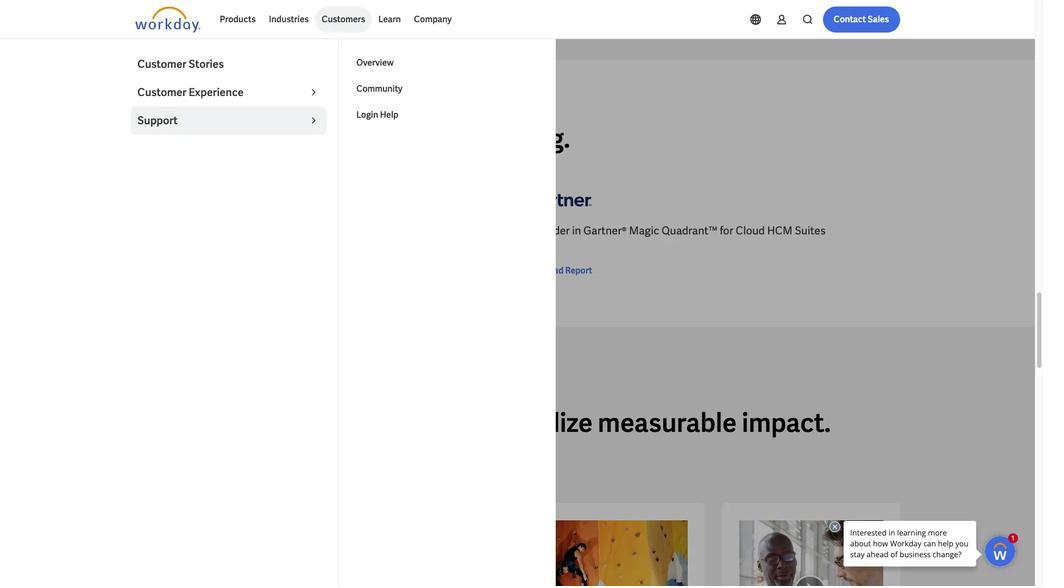 Task type: locate. For each thing, give the bounding box(es) containing it.
0 vertical spatial customer
[[138, 57, 187, 71]]

support
[[138, 114, 178, 128]]

customer up what analysts say
[[138, 57, 187, 71]]

1 leader from the left
[[145, 224, 179, 238]]

customers button
[[315, 7, 372, 33]]

1 gartner® from the left
[[218, 224, 262, 238]]

leader up centric
[[145, 224, 179, 238]]

cloud left erp
[[371, 224, 400, 238]]

learn all the successes life time fitness achieved with workday. image
[[544, 521, 688, 587]]

sales
[[868, 14, 889, 25]]

cloud
[[371, 224, 400, 238], [736, 224, 765, 238]]

companies across all industries realize measurable impact.
[[135, 407, 831, 440]]

1 horizontal spatial leader
[[536, 224, 570, 238]]

1 quadrant™ from the left
[[296, 224, 352, 238]]

customer for customer experience
[[138, 85, 187, 99]]

login help
[[357, 109, 399, 121]]

leader for a leader in 2023 gartner® magic quadrant™ for cloud erp for service- centric enterprises
[[145, 224, 179, 238]]

2 quadrant™ from the left
[[662, 224, 718, 238]]

3 for from the left
[[720, 224, 734, 238]]

a for a leader in 2023 gartner® magic quadrant™ for cloud erp for service- centric enterprises
[[135, 224, 143, 238]]

bdo canada image
[[739, 521, 883, 587]]

in for finance,
[[238, 122, 260, 156]]

leader
[[158, 122, 233, 156]]

customer inside dropdown button
[[138, 85, 187, 99]]

1 magic from the left
[[264, 224, 294, 238]]

0 horizontal spatial magic
[[264, 224, 294, 238]]

planning.
[[461, 122, 570, 156]]

learn button
[[372, 7, 408, 33]]

0 horizontal spatial leader
[[145, 224, 179, 238]]

a
[[135, 122, 153, 156], [135, 224, 143, 238], [526, 224, 534, 238]]

for left erp
[[355, 224, 368, 238]]

a down gartner image
[[526, 224, 534, 238]]

report
[[565, 265, 593, 277]]

1 vertical spatial customer
[[138, 85, 187, 99]]

1 cloud from the left
[[371, 224, 400, 238]]

community
[[357, 83, 403, 95]]

1 horizontal spatial gartner®
[[584, 224, 627, 238]]

in inside a leader in 2023 gartner® magic quadrant™ for cloud erp for service- centric enterprises
[[181, 224, 190, 238]]

measurable
[[598, 407, 737, 440]]

gartner® up the report at the right top
[[584, 224, 627, 238]]

customer experience button
[[131, 78, 327, 107]]

customer
[[138, 57, 187, 71], [138, 85, 187, 99]]

0 horizontal spatial for
[[355, 224, 368, 238]]

in down gartner image
[[572, 224, 581, 238]]

industries button
[[262, 7, 315, 33]]

1 horizontal spatial in
[[238, 122, 260, 156]]

cloud inside a leader in 2023 gartner® magic quadrant™ for cloud erp for service- centric enterprises
[[371, 224, 400, 238]]

across
[[275, 407, 353, 440]]

2 horizontal spatial in
[[572, 224, 581, 238]]

products button
[[213, 7, 262, 33]]

leader inside a leader in 2023 gartner® magic quadrant™ for cloud erp for service- centric enterprises
[[145, 224, 179, 238]]

hr,
[[364, 122, 406, 156]]

0 horizontal spatial in
[[181, 224, 190, 238]]

2 horizontal spatial for
[[720, 224, 734, 238]]

0 horizontal spatial quadrant™
[[296, 224, 352, 238]]

say
[[199, 96, 213, 106]]

a leader in gartner® magic quadrant™ for cloud hcm suites
[[526, 224, 826, 238]]

for left hcm
[[720, 224, 734, 238]]

help
[[380, 109, 399, 121]]

2 leader from the left
[[536, 224, 570, 238]]

in for gartner®
[[572, 224, 581, 238]]

magic
[[264, 224, 294, 238], [629, 224, 660, 238]]

login help link
[[350, 102, 546, 128]]

a up centric
[[135, 224, 143, 238]]

centric
[[135, 239, 171, 253]]

2 for from the left
[[424, 224, 438, 238]]

a leader in finance, hr, and planning.
[[135, 122, 570, 156]]

customer stories
[[138, 57, 224, 71]]

customer experience
[[138, 85, 244, 99]]

and
[[411, 122, 456, 156]]

cloud left hcm
[[736, 224, 765, 238]]

1 customer from the top
[[138, 57, 187, 71]]

a inside a leader in 2023 gartner® magic quadrant™ for cloud erp for service- centric enterprises
[[135, 224, 143, 238]]

leader down gartner image
[[536, 224, 570, 238]]

gartner®
[[218, 224, 262, 238], [584, 224, 627, 238]]

realize
[[515, 407, 593, 440]]

2 gartner® from the left
[[584, 224, 627, 238]]

0 horizontal spatial cloud
[[371, 224, 400, 238]]

service-
[[440, 224, 480, 238]]

1 horizontal spatial cloud
[[736, 224, 765, 238]]

1 horizontal spatial magic
[[629, 224, 660, 238]]

1 horizontal spatial quadrant™
[[662, 224, 718, 238]]

leader
[[145, 224, 179, 238], [536, 224, 570, 238]]

read report link
[[526, 265, 593, 278]]

contact sales
[[834, 14, 889, 25]]

in left 2023
[[181, 224, 190, 238]]

0 horizontal spatial gartner®
[[218, 224, 262, 238]]

quadrant™
[[296, 224, 352, 238], [662, 224, 718, 238]]

in down customer experience dropdown button
[[238, 122, 260, 156]]

for
[[355, 224, 368, 238], [424, 224, 438, 238], [720, 224, 734, 238]]

gartner® right 2023
[[218, 224, 262, 238]]

for right erp
[[424, 224, 438, 238]]

2 customer from the top
[[138, 85, 187, 99]]

a down what on the top left
[[135, 122, 153, 156]]

customer up support
[[138, 85, 187, 99]]

experience
[[189, 85, 244, 99]]

in
[[238, 122, 260, 156], [181, 224, 190, 238], [572, 224, 581, 238]]

1 horizontal spatial for
[[424, 224, 438, 238]]



Task type: vqa. For each thing, say whether or not it's contained in the screenshot.
IN to the middle
yes



Task type: describe. For each thing, give the bounding box(es) containing it.
customer for customer stories
[[138, 57, 187, 71]]

overview link
[[350, 50, 546, 76]]

products
[[220, 14, 256, 25]]

support button
[[131, 107, 327, 135]]

industries
[[269, 14, 309, 25]]

enterprises
[[174, 239, 230, 253]]

company button
[[408, 7, 458, 33]]

contact
[[834, 14, 866, 25]]

leader for a leader in gartner® magic quadrant™ for cloud hcm suites
[[536, 224, 570, 238]]

gartner image
[[526, 184, 592, 215]]

erp
[[402, 224, 422, 238]]

what
[[135, 96, 158, 106]]

suites
[[795, 224, 826, 238]]

overview
[[357, 57, 394, 68]]

companies
[[135, 407, 269, 440]]

a for a leader in gartner® magic quadrant™ for cloud hcm suites
[[526, 224, 534, 238]]

stories
[[189, 57, 224, 71]]

in for 2023
[[181, 224, 190, 238]]

contact sales link
[[823, 7, 900, 33]]

quadrant™ inside a leader in 2023 gartner® magic quadrant™ for cloud erp for service- centric enterprises
[[296, 224, 352, 238]]

impact.
[[742, 407, 831, 440]]

a for a leader in finance, hr, and planning.
[[135, 122, 153, 156]]

2023
[[192, 224, 216, 238]]

learn
[[378, 14, 401, 25]]

a leader in 2023 gartner® magic quadrant™ for cloud erp for service- centric enterprises
[[135, 224, 480, 253]]

customers
[[322, 14, 365, 25]]

all
[[358, 407, 386, 440]]

industries
[[391, 407, 510, 440]]

1 for from the left
[[355, 224, 368, 238]]

company
[[414, 14, 452, 25]]

magic inside a leader in 2023 gartner® magic quadrant™ for cloud erp for service- centric enterprises
[[264, 224, 294, 238]]

go to the homepage image
[[135, 7, 200, 33]]

gartner® inside a leader in 2023 gartner® magic quadrant™ for cloud erp for service- centric enterprises
[[218, 224, 262, 238]]

finance,
[[265, 122, 359, 156]]

2 magic from the left
[[629, 224, 660, 238]]

what analysts say
[[135, 96, 213, 106]]

analysts
[[159, 96, 198, 106]]

read report
[[544, 265, 593, 277]]

hcm
[[767, 224, 793, 238]]

2 cloud from the left
[[736, 224, 765, 238]]

community link
[[350, 76, 546, 102]]

read
[[544, 265, 564, 277]]

customer stories link
[[131, 50, 327, 78]]

login
[[357, 109, 378, 121]]



